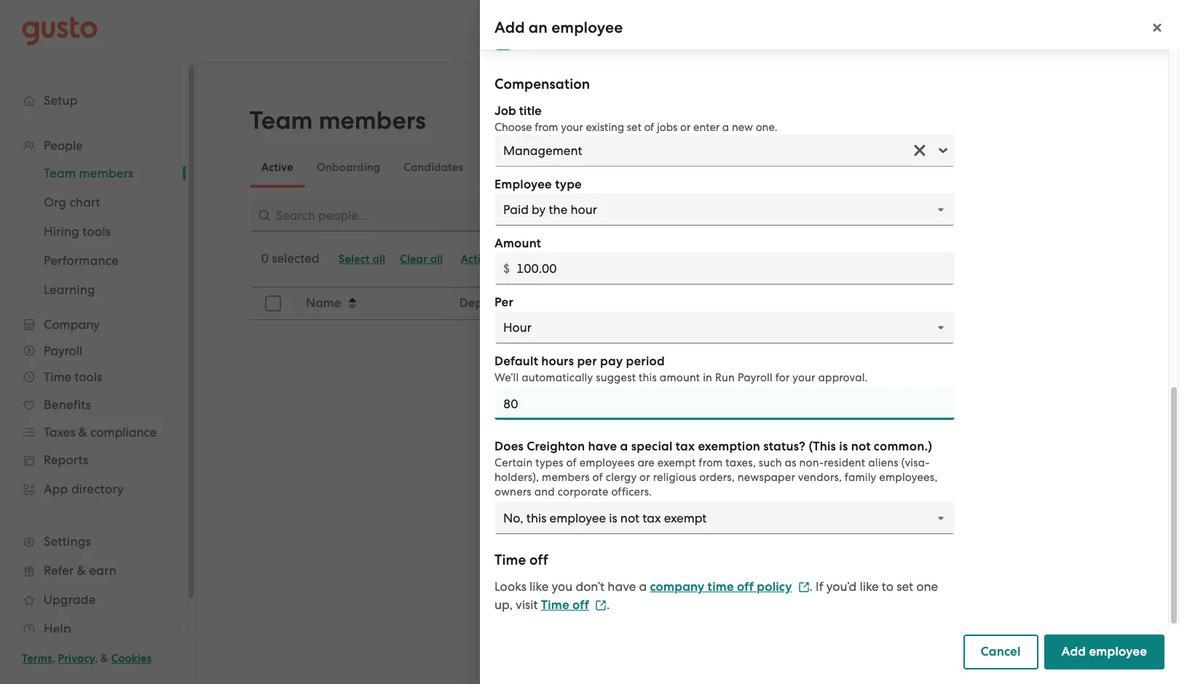 Task type: vqa. For each thing, say whether or not it's contained in the screenshot.
the topmost planning
no



Task type: describe. For each thing, give the bounding box(es) containing it.
run
[[716, 372, 735, 385]]

management option
[[504, 144, 583, 158]]

newspaper
[[738, 471, 796, 485]]

privacy link
[[58, 653, 95, 666]]

no
[[660, 453, 677, 468]]

time
[[708, 580, 734, 595]]

owners
[[495, 486, 532, 499]]

visit
[[516, 598, 538, 613]]

1 horizontal spatial a
[[639, 580, 647, 595]]

team
[[250, 106, 313, 136]]

one.
[[756, 121, 778, 134]]

0 vertical spatial time
[[495, 552, 526, 569]]

if
[[816, 580, 824, 595]]

. for .
[[607, 598, 610, 613]]

add a team member drawer dialog
[[480, 0, 1180, 685]]

type
[[555, 177, 582, 192]]

0 selected status
[[261, 251, 320, 266]]

clear all button
[[393, 248, 451, 271]]

employee type
[[495, 177, 582, 192]]

as
[[785, 457, 797, 470]]

in
[[703, 372, 713, 385]]

job title choose from your existing set of jobs or enter a new one.
[[495, 103, 778, 134]]

0 vertical spatial time off
[[495, 552, 548, 569]]

automatically
[[522, 372, 593, 385]]

×
[[913, 134, 928, 163]]

all for clear all
[[430, 253, 443, 266]]

terms
[[22, 653, 52, 666]]

employees
[[580, 457, 635, 470]]

vendors,
[[799, 471, 842, 485]]

for
[[776, 372, 790, 385]]

holders),
[[495, 471, 539, 485]]

status?
[[764, 439, 806, 455]]

selected
[[272, 251, 320, 266]]

no people found
[[660, 453, 758, 468]]

add an employee
[[495, 18, 623, 37]]

or inside does creighton have a special tax exemption status? (this is not common.) certain types of employees are exempt from taxes, such as non-resident aliens (visa- holders), members of clergy or religious orders, newspaper vendors, family employees, owners and corporate officers.
[[640, 471, 651, 485]]

company time off policy link
[[650, 580, 810, 595]]

approval.
[[819, 372, 868, 385]]

default
[[495, 354, 539, 369]]

suggest
[[596, 372, 636, 385]]

existing
[[586, 121, 625, 134]]

your inside job title choose from your existing set of jobs or enter a new one.
[[561, 121, 584, 134]]

special
[[632, 439, 673, 455]]

or inside job title choose from your existing set of jobs or enter a new one.
[[681, 121, 691, 134]]

set inside job title choose from your existing set of jobs or enter a new one.
[[627, 121, 642, 134]]

terms link
[[22, 653, 52, 666]]

such
[[759, 457, 782, 470]]

add for add employee
[[1062, 645, 1087, 660]]

0 selected
[[261, 251, 320, 266]]

hours
[[542, 354, 574, 369]]

your inside default hours per pay period we'll automatically suggest this amount in run payroll for your approval.
[[793, 372, 816, 385]]

from inside does creighton have a special tax exemption status? (this is not common.) certain types of employees are exempt from taxes, such as non-resident aliens (visa- holders), members of clergy or religious orders, newspaper vendors, family employees, owners and corporate officers.
[[699, 457, 723, 470]]

management
[[504, 144, 583, 158]]

new notifications image
[[537, 252, 551, 267]]

enter
[[694, 121, 720, 134]]

people
[[680, 453, 721, 468]]

0 horizontal spatial employee
[[552, 18, 623, 37]]

name button
[[297, 289, 449, 319]]

amount
[[495, 236, 542, 251]]

orders,
[[700, 471, 735, 485]]

aliens
[[869, 457, 899, 470]]

per
[[577, 354, 597, 369]]

select all
[[339, 253, 386, 266]]

have inside does creighton have a special tax exemption status? (this is not common.) certain types of employees are exempt from taxes, such as non-resident aliens (visa- holders), members of clergy or religious orders, newspaper vendors, family employees, owners and corporate officers.
[[588, 439, 617, 455]]

0
[[261, 251, 269, 266]]

company
[[650, 580, 705, 595]]

. for . if you'd like to set one up, visit
[[810, 580, 813, 595]]

all for select all
[[373, 253, 386, 266]]

amount
[[660, 372, 701, 385]]

you
[[552, 580, 573, 595]]

we'll
[[495, 372, 519, 385]]

opens in a new tab image
[[798, 582, 810, 594]]

you'd
[[827, 580, 857, 595]]

per
[[495, 295, 514, 310]]

employee
[[495, 177, 552, 192]]

a inside does creighton have a special tax exemption status? (this is not common.) certain types of employees are exempt from taxes, such as non-resident aliens (visa- holders), members of clergy or religious orders, newspaper vendors, family employees, owners and corporate officers.
[[621, 439, 629, 455]]

certain
[[495, 457, 533, 470]]

officers.
[[612, 486, 652, 499]]

privacy
[[58, 653, 95, 666]]

does creighton have a special tax exemption status? (this is not common.) certain types of employees are exempt from taxes, such as non-resident aliens (visa- holders), members of clergy or religious orders, newspaper vendors, family employees, owners and corporate officers.
[[495, 439, 938, 499]]

common.)
[[874, 439, 933, 455]]

types
[[536, 457, 564, 470]]

1 horizontal spatial of
[[593, 471, 603, 485]]

of inside job title choose from your existing set of jobs or enter a new one.
[[644, 121, 655, 134]]

like inside . if you'd like to set one up, visit
[[860, 580, 879, 595]]

department
[[460, 296, 530, 311]]

an
[[529, 18, 548, 37]]

onboarding
[[317, 161, 380, 174]]

set inside . if you'd like to set one up, visit
[[897, 580, 914, 595]]

payroll
[[738, 372, 773, 385]]

corporate
[[558, 486, 609, 499]]

none checkbox inside "add a team member drawer" dialog
[[487, 26, 520, 58]]

don't
[[576, 580, 605, 595]]

1 vertical spatial have
[[608, 580, 636, 595]]

period
[[626, 354, 665, 369]]

offboarding button
[[475, 150, 564, 185]]

opens in a new tab image
[[595, 600, 607, 612]]

and
[[535, 486, 555, 499]]

looks
[[495, 580, 527, 595]]

0 horizontal spatial of
[[567, 457, 577, 470]]



Task type: locate. For each thing, give the bounding box(es) containing it.
policy
[[757, 580, 792, 595]]

1 horizontal spatial off
[[573, 598, 590, 614]]

dismissed
[[576, 161, 627, 174]]

pay
[[600, 354, 623, 369]]

members down types
[[542, 471, 590, 485]]

1 vertical spatial or
[[640, 471, 651, 485]]

2 vertical spatial of
[[593, 471, 603, 485]]

time off link
[[541, 598, 607, 614]]

2 all from the left
[[430, 253, 443, 266]]

1 horizontal spatial from
[[699, 457, 723, 470]]

time down you on the left
[[541, 598, 570, 614]]

0 horizontal spatial add
[[495, 18, 525, 37]]

members up onboarding
[[319, 106, 426, 136]]

1 horizontal spatial all
[[430, 253, 443, 266]]

time off
[[495, 552, 548, 569], [541, 598, 590, 614]]

taxes,
[[726, 457, 756, 470]]

of right types
[[567, 457, 577, 470]]

2 vertical spatial a
[[639, 580, 647, 595]]

team members tab list
[[250, 147, 1128, 188]]

set right to
[[897, 580, 914, 595]]

or down are
[[640, 471, 651, 485]]

off left opens in a new tab image
[[573, 598, 590, 614]]

choose
[[495, 121, 532, 134]]

from inside job title choose from your existing set of jobs or enter a new one.
[[535, 121, 559, 134]]

0 vertical spatial of
[[644, 121, 655, 134]]

1 vertical spatial a
[[621, 439, 629, 455]]

2 , from the left
[[95, 653, 98, 666]]

does
[[495, 439, 524, 455]]

0 horizontal spatial your
[[561, 121, 584, 134]]

candidates button
[[392, 150, 475, 185]]

1 vertical spatial time
[[541, 598, 570, 614]]

clear all
[[400, 253, 443, 266]]

account menu element
[[898, 0, 1158, 62]]

a left 'company'
[[639, 580, 647, 595]]

1 like from the left
[[530, 580, 549, 595]]

0 vertical spatial or
[[681, 121, 691, 134]]

1 vertical spatial set
[[897, 580, 914, 595]]

0 vertical spatial from
[[535, 121, 559, 134]]

company time off policy
[[650, 580, 792, 595]]

1 horizontal spatial time
[[541, 598, 570, 614]]

1 horizontal spatial or
[[681, 121, 691, 134]]

1 horizontal spatial members
[[542, 471, 590, 485]]

0 horizontal spatial all
[[373, 253, 386, 266]]

default hours per pay period we'll automatically suggest this amount in run payroll for your approval.
[[495, 354, 868, 385]]

(this
[[809, 439, 837, 455]]

clear
[[400, 253, 428, 266]]

non-
[[800, 457, 824, 470]]

new notifications image
[[537, 252, 551, 267]]

Search people... field
[[250, 200, 600, 232]]

. left if
[[810, 580, 813, 595]]

all inside button
[[430, 253, 443, 266]]

a
[[723, 121, 730, 134], [621, 439, 629, 455], [639, 580, 647, 595]]

or
[[681, 121, 691, 134], [640, 471, 651, 485]]

of down the employees
[[593, 471, 603, 485]]

1 horizontal spatial ,
[[95, 653, 98, 666]]

new
[[732, 121, 753, 134]]

employee inside add employee button
[[1090, 645, 1148, 660]]

2 horizontal spatial a
[[723, 121, 730, 134]]

select
[[339, 253, 370, 266]]

add employee
[[1062, 645, 1148, 660]]

0 vertical spatial have
[[588, 439, 617, 455]]

resident
[[824, 457, 866, 470]]

add inside button
[[1062, 645, 1087, 660]]

exempt
[[658, 457, 696, 470]]

offboarding
[[487, 161, 552, 174]]

job
[[495, 103, 516, 119]]

dismissed button
[[564, 150, 638, 185]]

0 horizontal spatial time
[[495, 552, 526, 569]]

compensation
[[495, 76, 590, 93]]

time
[[495, 552, 526, 569], [541, 598, 570, 614]]

employees,
[[880, 471, 938, 485]]

, left &
[[95, 653, 98, 666]]

from up orders,
[[699, 457, 723, 470]]

1 vertical spatial members
[[542, 471, 590, 485]]

cancel button
[[964, 635, 1039, 670]]

0 vertical spatial off
[[530, 552, 548, 569]]

set
[[627, 121, 642, 134], [897, 580, 914, 595]]

name
[[306, 296, 341, 311]]

found
[[724, 453, 758, 468]]

active button
[[250, 150, 305, 185]]

0 horizontal spatial members
[[319, 106, 426, 136]]

like left to
[[860, 580, 879, 595]]

candidates
[[404, 161, 464, 174]]

. inside . if you'd like to set one up, visit
[[810, 580, 813, 595]]

1 vertical spatial of
[[567, 457, 577, 470]]

2 horizontal spatial off
[[737, 580, 754, 595]]

cancel
[[981, 645, 1021, 660]]

members
[[319, 106, 426, 136], [542, 471, 590, 485]]

members inside does creighton have a special tax exemption status? (this is not common.) certain types of employees are exempt from taxes, such as non-resident aliens (visa- holders), members of clergy or religious orders, newspaper vendors, family employees, owners and corporate officers.
[[542, 471, 590, 485]]

None checkbox
[[487, 26, 520, 58]]

1 vertical spatial from
[[699, 457, 723, 470]]

have right don't
[[608, 580, 636, 595]]

from down title
[[535, 121, 559, 134]]

cookies button
[[111, 651, 152, 668]]

&
[[101, 653, 109, 666]]

1 vertical spatial time off
[[541, 598, 590, 614]]

off up looks like you don't have a
[[530, 552, 548, 569]]

1 vertical spatial .
[[607, 598, 610, 613]]

Default hours per pay period field
[[495, 388, 955, 420]]

time off up 'looks'
[[495, 552, 548, 569]]

1 vertical spatial your
[[793, 372, 816, 385]]

1 vertical spatial employee
[[1090, 645, 1148, 660]]

0 vertical spatial members
[[319, 106, 426, 136]]

0 horizontal spatial like
[[530, 580, 549, 595]]

select all button
[[331, 248, 393, 271]]

1 vertical spatial off
[[737, 580, 754, 595]]

title
[[519, 103, 542, 119]]

clergy
[[606, 471, 637, 485]]

religious
[[653, 471, 697, 485]]

jobs
[[657, 121, 678, 134]]

looks like you don't have a
[[495, 580, 647, 595]]

time off down you on the left
[[541, 598, 590, 614]]

have up the employees
[[588, 439, 617, 455]]

0 horizontal spatial set
[[627, 121, 642, 134]]

0 horizontal spatial or
[[640, 471, 651, 485]]

set right the existing
[[627, 121, 642, 134]]

all inside button
[[373, 253, 386, 266]]

have
[[588, 439, 617, 455], [608, 580, 636, 595]]

your left the existing
[[561, 121, 584, 134]]

terms , privacy , & cookies
[[22, 653, 152, 666]]

are
[[638, 457, 655, 470]]

0 horizontal spatial a
[[621, 439, 629, 455]]

0 horizontal spatial off
[[530, 552, 548, 569]]

tax
[[676, 439, 695, 455]]

a up the employees
[[621, 439, 629, 455]]

0 vertical spatial a
[[723, 121, 730, 134]]

1 horizontal spatial like
[[860, 580, 879, 595]]

active
[[261, 161, 293, 174]]

from
[[535, 121, 559, 134], [699, 457, 723, 470]]

0 vertical spatial .
[[810, 580, 813, 595]]

a inside job title choose from your existing set of jobs or enter a new one.
[[723, 121, 730, 134]]

or right jobs
[[681, 121, 691, 134]]

0 vertical spatial set
[[627, 121, 642, 134]]

exemption
[[698, 439, 761, 455]]

is
[[840, 439, 848, 455]]

1 , from the left
[[52, 653, 55, 666]]

one
[[917, 580, 939, 595]]

all right clear
[[430, 253, 443, 266]]

1 horizontal spatial employee
[[1090, 645, 1148, 660]]

add
[[495, 18, 525, 37], [1062, 645, 1087, 660]]

0 horizontal spatial from
[[535, 121, 559, 134]]

. if you'd like to set one up, visit
[[495, 580, 939, 613]]

all right select
[[373, 253, 386, 266]]

, left privacy
[[52, 653, 55, 666]]

off right time
[[737, 580, 754, 595]]

0 vertical spatial your
[[561, 121, 584, 134]]

to
[[882, 580, 894, 595]]

1 horizontal spatial .
[[810, 580, 813, 595]]

not
[[852, 439, 871, 455]]

up,
[[495, 598, 513, 613]]

of
[[644, 121, 655, 134], [567, 457, 577, 470], [593, 471, 603, 485]]

1 horizontal spatial add
[[1062, 645, 1087, 660]]

time up 'looks'
[[495, 552, 526, 569]]

0 horizontal spatial ,
[[52, 653, 55, 666]]

home image
[[22, 16, 98, 46]]

2 like from the left
[[860, 580, 879, 595]]

like
[[530, 580, 549, 595], [860, 580, 879, 595]]

your right for
[[793, 372, 816, 385]]

1 vertical spatial add
[[1062, 645, 1087, 660]]

0 horizontal spatial .
[[607, 598, 610, 613]]

department button
[[451, 289, 679, 319]]

0 vertical spatial employee
[[552, 18, 623, 37]]

a left new
[[723, 121, 730, 134]]

2 horizontal spatial of
[[644, 121, 655, 134]]

1 horizontal spatial your
[[793, 372, 816, 385]]

2 vertical spatial off
[[573, 598, 590, 614]]

0 vertical spatial add
[[495, 18, 525, 37]]

. down looks like you don't have a
[[607, 598, 610, 613]]

like up visit
[[530, 580, 549, 595]]

1 horizontal spatial set
[[897, 580, 914, 595]]

1 all from the left
[[373, 253, 386, 266]]

of left jobs
[[644, 121, 655, 134]]

,
[[52, 653, 55, 666], [95, 653, 98, 666]]

add for add an employee
[[495, 18, 525, 37]]

Amount field
[[495, 253, 955, 285]]

Select all rows on this page checkbox
[[257, 288, 289, 320]]



